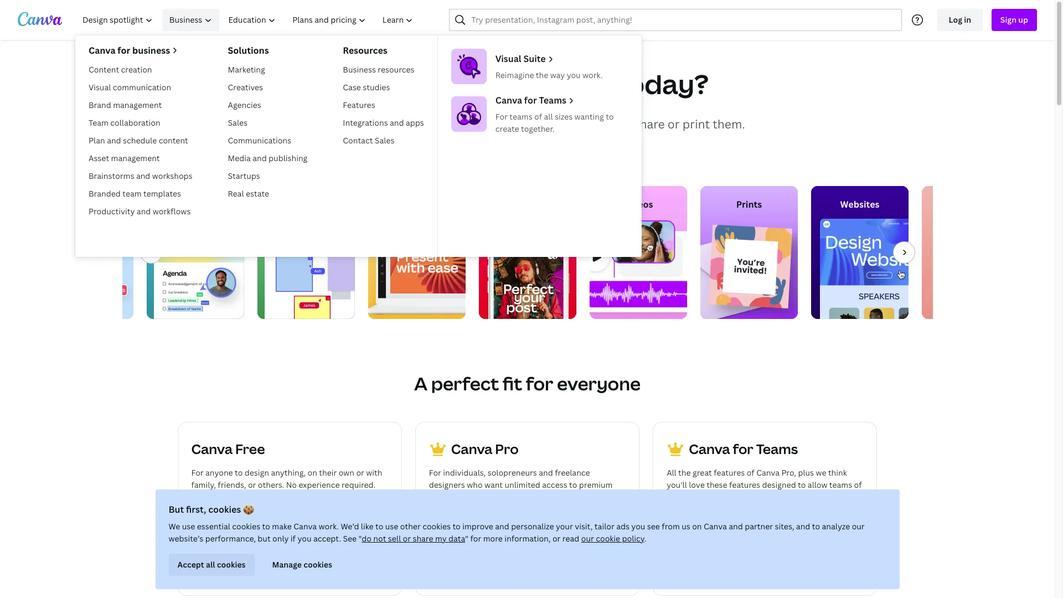 Task type: locate. For each thing, give the bounding box(es) containing it.
1 horizontal spatial canva for teams
[[689, 440, 798, 458]]

sizes inside for teams of all sizes wanting to create together.
[[555, 111, 573, 122]]

sales down agencies
[[228, 117, 248, 128]]

0 vertical spatial your
[[556, 521, 573, 532]]

2 horizontal spatial all
[[667, 492, 676, 502]]

others.
[[258, 480, 284, 490]]

1 vertical spatial canva for teams
[[689, 440, 798, 458]]

1 vertical spatial professional
[[498, 492, 544, 502]]

0 vertical spatial teams
[[510, 111, 533, 122]]

canva up 'designed'
[[757, 467, 780, 478]]

asset management link
[[84, 150, 197, 167]]

the inside all the great features of canva pro, plus we think you'll love these features designed to allow teams of all sizes to collaborate with ease.
[[678, 467, 691, 478]]

0 vertical spatial visual
[[496, 53, 522, 65]]

freelance
[[555, 467, 590, 478]]

make
[[272, 521, 292, 532]]

you right if at the bottom of the page
[[298, 533, 312, 544]]

1 horizontal spatial visual
[[496, 53, 522, 65]]

0 vertical spatial business
[[169, 14, 202, 25]]

sales down it
[[375, 135, 395, 146]]

sizes down you'll
[[678, 492, 696, 502]]

use
[[182, 521, 195, 532], [385, 521, 398, 532]]

0 horizontal spatial use
[[182, 521, 195, 532]]

1 horizontal spatial your
[[556, 521, 573, 532]]

create left together. on the top of page
[[496, 124, 519, 134]]

1 horizontal spatial business
[[343, 64, 376, 75]]

2 horizontal spatial with
[[752, 492, 768, 502]]

personalize
[[511, 521, 554, 532]]

fit
[[503, 372, 522, 395]]

way
[[550, 70, 565, 80]]

sales
[[228, 117, 248, 128], [375, 135, 395, 146]]

access
[[542, 480, 567, 490]]

you up policy
[[632, 521, 645, 532]]

1 vertical spatial management
[[111, 153, 160, 163]]

0 horizontal spatial business
[[169, 14, 202, 25]]

0 horizontal spatial teams
[[510, 111, 533, 122]]

designed
[[762, 480, 796, 490]]

canva up individuals,
[[451, 440, 493, 458]]

0 vertical spatial features
[[714, 467, 745, 478]]

our
[[852, 521, 865, 532], [581, 533, 594, 544]]

my
[[435, 533, 447, 544]]

all inside accept all cookies button
[[206, 559, 215, 570]]

share down the "other"
[[413, 533, 433, 544]]

1 horizontal spatial the
[[678, 467, 691, 478]]

0 horizontal spatial all
[[206, 559, 215, 570]]

2 horizontal spatial for
[[496, 111, 508, 122]]

all the great features of canva pro, plus we think you'll love these features designed to allow teams of all sizes to collaborate with ease.
[[667, 467, 862, 502]]

features
[[714, 467, 745, 478], [729, 480, 760, 490]]

design for today?
[[525, 66, 610, 102]]

but
[[169, 503, 184, 516]]

1 horizontal spatial "
[[465, 533, 469, 544]]

work. up accept.
[[319, 521, 339, 532]]

or left others.
[[248, 480, 256, 490]]

0 horizontal spatial work.
[[319, 521, 339, 532]]

2 vertical spatial all
[[206, 559, 215, 570]]

1 vertical spatial visual
[[89, 82, 111, 92]]

1 vertical spatial work.
[[319, 521, 339, 532]]

to inside the for anyone to design anything, on their own or with family, friends, or others. no experience required.
[[235, 467, 243, 478]]

asset
[[89, 153, 109, 163]]

0 vertical spatial design
[[525, 66, 610, 102]]

own
[[339, 467, 354, 478]]

management down visual communication link
[[113, 100, 162, 110]]

0 vertical spatial the
[[536, 70, 548, 80]]

0 vertical spatial on
[[308, 467, 317, 478]]

and inside 'link'
[[137, 206, 151, 217]]

contact
[[343, 135, 373, 146]]

on inside the for anyone to design anything, on their own or with family, friends, or others. no experience required.
[[308, 467, 317, 478]]

2 " from the left
[[465, 533, 469, 544]]

with down the premium
[[577, 492, 593, 502]]

0 horizontal spatial your
[[505, 534, 522, 545]]

business inside dropdown button
[[169, 14, 202, 25]]

1 horizontal spatial share
[[634, 116, 665, 132]]

None search field
[[449, 9, 902, 31]]

features up collaborate
[[729, 480, 760, 490]]

work. inside business menu
[[583, 70, 603, 80]]

" right see
[[359, 533, 362, 544]]

for inside but first, cookies 🍪 dialog
[[470, 533, 481, 544]]

we
[[816, 467, 827, 478]]

schedule
[[123, 135, 157, 146]]

designs down way
[[550, 116, 593, 132]]

0 horizontal spatial free
[[235, 440, 265, 458]]

for for for teams of all sizes wanting to create together.
[[496, 111, 508, 122]]

their up experience at left bottom
[[319, 467, 337, 478]]

1 horizontal spatial teams
[[756, 440, 798, 458]]

features link
[[339, 96, 429, 114]]

0 horizontal spatial sizes
[[555, 111, 573, 122]]

business inside menu
[[343, 64, 376, 75]]

1 horizontal spatial sales
[[375, 135, 395, 146]]

0 horizontal spatial sales
[[228, 117, 248, 128]]

of right allow
[[854, 480, 862, 490]]

1 vertical spatial all
[[667, 492, 676, 502]]

for up designers
[[429, 467, 441, 478]]

for right fit
[[526, 372, 554, 395]]

for inside for individuals, solopreneurs and freelance designers who want unlimited access to premium content, to create professional designs with ease and scale their productivity.
[[429, 467, 441, 478]]

integrations and apps
[[343, 117, 424, 128]]

for inside for teams of all sizes wanting to create together.
[[496, 111, 508, 122]]

creatives
[[228, 82, 263, 92]]

design up wanting
[[525, 66, 610, 102]]

0 horizontal spatial for
[[191, 467, 204, 478]]

for down the improve
[[470, 533, 481, 544]]

trial
[[556, 534, 571, 545]]

brainstorms and workshops link
[[84, 167, 197, 185]]

0 vertical spatial teams
[[539, 94, 567, 106]]

pro up solopreneurs
[[495, 440, 519, 458]]

0 vertical spatial share
[[634, 116, 665, 132]]

management for asset management
[[111, 153, 160, 163]]

use up the sell
[[385, 521, 398, 532]]

1 horizontal spatial on
[[692, 521, 702, 532]]

0 horizontal spatial share
[[413, 533, 433, 544]]

0 vertical spatial work.
[[583, 70, 603, 80]]

1 horizontal spatial teams
[[830, 480, 852, 490]]

partner
[[745, 521, 773, 532]]

create down want
[[473, 492, 496, 502]]

docs
[[184, 198, 206, 210]]

business resources link
[[339, 61, 429, 79]]

1 " from the left
[[359, 533, 362, 544]]

0 horizontal spatial on
[[308, 467, 317, 478]]

on up experience at left bottom
[[308, 467, 317, 478]]

2 horizontal spatial of
[[854, 480, 862, 490]]

canva up anyone
[[191, 440, 233, 458]]

for up canva makes it easy to create professional designs and to share or print them.
[[524, 94, 537, 106]]

case studies link
[[339, 79, 429, 96]]

essential
[[197, 521, 230, 532]]

you'll
[[667, 480, 687, 490]]

professional
[[478, 116, 547, 132], [498, 492, 544, 502]]

1 vertical spatial of
[[747, 467, 755, 478]]

cookies
[[208, 503, 241, 516], [232, 521, 260, 532], [423, 521, 451, 532], [217, 559, 246, 570], [304, 559, 332, 570]]

1 horizontal spatial sizes
[[678, 492, 696, 502]]

canva inside button
[[277, 534, 300, 545]]

of up collaborate
[[747, 467, 755, 478]]

designs inside for individuals, solopreneurs and freelance designers who want unlimited access to premium content, to create professional designs with ease and scale their productivity.
[[546, 492, 575, 502]]

professional down unlimited
[[498, 492, 544, 502]]

0 horizontal spatial teams
[[539, 94, 567, 106]]

for inside the for anyone to design anything, on their own or with family, friends, or others. no experience required.
[[191, 467, 204, 478]]

for
[[118, 44, 130, 56], [524, 94, 537, 106], [526, 372, 554, 395], [733, 440, 754, 458], [470, 533, 481, 544]]

canva up if at the bottom of the page
[[294, 521, 317, 532]]

work. inside we use essential cookies to make canva work. we'd like to use other cookies to improve and personalize your visit, tailor ads you see from us on canva and partner sites, and to analyze our website's performance, but only if you accept. see "
[[319, 521, 339, 532]]

cookies up 'my'
[[423, 521, 451, 532]]

teams down the think on the bottom
[[830, 480, 852, 490]]

if
[[291, 533, 296, 544]]

0 vertical spatial of
[[534, 111, 542, 122]]

1 horizontal spatial all
[[544, 111, 553, 122]]

want
[[485, 480, 503, 490]]

0 vertical spatial management
[[113, 100, 162, 110]]

creatives link
[[223, 79, 312, 96]]

free right if at the bottom of the page
[[302, 534, 318, 545]]

for up content creation
[[118, 44, 130, 56]]

1 vertical spatial sales
[[375, 135, 395, 146]]

log
[[949, 14, 963, 25]]

design inside the for anyone to design anything, on their own or with family, friends, or others. no experience required.
[[245, 467, 269, 478]]

with left ease.
[[752, 492, 768, 502]]

professional down what will you design today? on the top
[[478, 116, 547, 132]]

or right the sell
[[403, 533, 411, 544]]

0 vertical spatial their
[[319, 467, 337, 478]]

with inside all the great features of canva pro, plus we think you'll love these features designed to allow teams of all sizes to collaborate with ease.
[[752, 492, 768, 502]]

marketing link
[[223, 61, 312, 79]]

Try presentation, Instagram post, anything! search field
[[472, 9, 895, 30]]

design up others.
[[245, 467, 269, 478]]

productivity
[[89, 206, 135, 217]]

all up together. on the top of page
[[544, 111, 553, 122]]

1 vertical spatial sizes
[[678, 492, 696, 502]]

collaborate
[[707, 492, 750, 502]]

teams up together. on the top of page
[[510, 111, 533, 122]]

1 vertical spatial on
[[692, 521, 702, 532]]

1 vertical spatial designs
[[546, 492, 575, 502]]

1 horizontal spatial work.
[[583, 70, 603, 80]]

designs down access
[[546, 492, 575, 502]]

use up website's
[[182, 521, 195, 532]]

their inside the for anyone to design anything, on their own or with family, friends, or others. no experience required.
[[319, 467, 337, 478]]

create inside for individuals, solopreneurs and freelance designers who want unlimited access to premium content, to create professional designs with ease and scale their productivity.
[[473, 492, 496, 502]]

1 horizontal spatial of
[[747, 467, 755, 478]]

1 vertical spatial teams
[[756, 440, 798, 458]]

log in button
[[937, 9, 983, 31]]

with up required.
[[366, 467, 382, 478]]

reimagine the way you work.
[[496, 70, 603, 80]]

the left way
[[536, 70, 548, 80]]

no
[[286, 480, 297, 490]]

canva up great
[[689, 440, 730, 458]]

visual up brand
[[89, 82, 111, 92]]

0 vertical spatial pro
[[495, 440, 519, 458]]

your inside button
[[505, 534, 522, 545]]

visual up reimagine
[[496, 53, 522, 65]]

family,
[[191, 480, 216, 490]]

your inside we use essential cookies to make canva work. we'd like to use other cookies to improve and personalize your visit, tailor ads you see from us on canva and partner sites, and to analyze our website's performance, but only if you accept. see "
[[556, 521, 573, 532]]

like
[[361, 521, 374, 532]]

1 horizontal spatial their
[[466, 504, 484, 515]]

business up business at the top left
[[169, 14, 202, 25]]

1 vertical spatial our
[[581, 533, 594, 544]]

everyone
[[557, 372, 641, 395]]

0 horizontal spatial visual
[[89, 82, 111, 92]]

our right 'analyze'
[[852, 521, 865, 532]]

1 vertical spatial free
[[302, 534, 318, 545]]

branded
[[89, 188, 121, 199]]

1 vertical spatial pro
[[541, 534, 554, 545]]

canva up the content
[[89, 44, 115, 56]]

1 vertical spatial your
[[505, 534, 522, 545]]

cookies down accept.
[[304, 559, 332, 570]]

with inside the for anyone to design anything, on their own or with family, friends, or others. no experience required.
[[366, 467, 382, 478]]

teams up the pro,
[[756, 440, 798, 458]]

0 vertical spatial our
[[852, 521, 865, 532]]

you right way
[[567, 70, 581, 80]]

0 horizontal spatial "
[[359, 533, 362, 544]]

0 horizontal spatial with
[[366, 467, 382, 478]]

0 horizontal spatial of
[[534, 111, 542, 122]]

0 horizontal spatial our
[[581, 533, 594, 544]]

it
[[386, 116, 393, 132]]

1 vertical spatial their
[[466, 504, 484, 515]]

0 vertical spatial sizes
[[555, 111, 573, 122]]

of up together. on the top of page
[[534, 111, 542, 122]]

visit,
[[575, 521, 593, 532]]

features up these
[[714, 467, 745, 478]]

productivity.
[[486, 504, 534, 515]]

management down 'plan and schedule content' at the top
[[111, 153, 160, 163]]

canva down make
[[277, 534, 300, 545]]

1 vertical spatial teams
[[830, 480, 852, 490]]

cookies down "🍪"
[[232, 521, 260, 532]]

" down the improve
[[465, 533, 469, 544]]

1 horizontal spatial our
[[852, 521, 865, 532]]

1 horizontal spatial pro
[[541, 534, 554, 545]]

0 horizontal spatial the
[[536, 70, 548, 80]]

up
[[1019, 14, 1028, 25]]

free up friends,
[[235, 440, 265, 458]]

all down you'll
[[667, 492, 676, 502]]

create right apps
[[439, 116, 475, 132]]

0 vertical spatial canva for teams
[[496, 94, 567, 106]]

canva up contact
[[310, 116, 345, 132]]

1 vertical spatial share
[[413, 533, 433, 544]]

do
[[362, 533, 372, 544]]

business
[[132, 44, 170, 56]]

canva for teams up canva makes it easy to create professional designs and to share or print them.
[[496, 94, 567, 106]]

the inside business menu
[[536, 70, 548, 80]]

" inside we use essential cookies to make canva work. we'd like to use other cookies to improve and personalize your visit, tailor ads you see from us on canva and partner sites, and to analyze our website's performance, but only if you accept. see "
[[359, 533, 362, 544]]

0 horizontal spatial canva for teams
[[496, 94, 567, 106]]

0 vertical spatial all
[[544, 111, 553, 122]]

content,
[[429, 492, 461, 502]]

the right all
[[678, 467, 691, 478]]

startups link
[[223, 167, 312, 185]]

0 horizontal spatial design
[[245, 467, 269, 478]]

cookies down performance,
[[217, 559, 246, 570]]

the
[[536, 70, 548, 80], [678, 467, 691, 478]]

create inside for teams of all sizes wanting to create together.
[[496, 124, 519, 134]]

pro
[[495, 440, 519, 458], [541, 534, 554, 545]]

individuals,
[[443, 467, 486, 478]]

love
[[689, 480, 705, 490]]

for down what will you design today? on the top
[[496, 111, 508, 122]]

sizes left wanting
[[555, 111, 573, 122]]

share down today?
[[634, 116, 665, 132]]

business up case studies
[[343, 64, 376, 75]]

to
[[606, 111, 614, 122], [425, 116, 437, 132], [619, 116, 631, 132], [235, 467, 243, 478], [569, 480, 577, 490], [798, 480, 806, 490], [463, 492, 471, 502], [697, 492, 705, 502], [262, 521, 270, 532], [376, 521, 383, 532], [453, 521, 461, 532], [812, 521, 820, 532]]

2 vertical spatial of
[[854, 480, 862, 490]]

teams inside business menu
[[539, 94, 567, 106]]

cookies inside 'button'
[[304, 559, 332, 570]]

see
[[647, 521, 660, 532]]

0 horizontal spatial their
[[319, 467, 337, 478]]

our down visit,
[[581, 533, 594, 544]]

canva for teams up all the great features of canva pro, plus we think you'll love these features designed to allow teams of all sizes to collaborate with ease.
[[689, 440, 798, 458]]

1 vertical spatial the
[[678, 467, 691, 478]]

teams up for teams of all sizes wanting to create together.
[[539, 94, 567, 106]]

the for way
[[536, 70, 548, 80]]

1 horizontal spatial with
[[577, 492, 593, 502]]

0 vertical spatial free
[[235, 440, 265, 458]]

solutions
[[228, 44, 269, 56]]

analyze
[[822, 521, 850, 532]]

but first, cookies 🍪 dialog
[[155, 490, 900, 589]]

for up family,
[[191, 467, 204, 478]]

all right accept
[[206, 559, 215, 570]]

work.
[[583, 70, 603, 80], [319, 521, 339, 532]]

1 vertical spatial design
[[245, 467, 269, 478]]

with
[[366, 467, 382, 478], [577, 492, 593, 502], [752, 492, 768, 502]]

share inside but first, cookies 🍪 dialog
[[413, 533, 433, 544]]

what will you design today?
[[346, 66, 709, 102]]

1 horizontal spatial use
[[385, 521, 398, 532]]

1 vertical spatial business
[[343, 64, 376, 75]]

of
[[534, 111, 542, 122], [747, 467, 755, 478], [854, 480, 862, 490]]

their up the improve
[[466, 504, 484, 515]]

case studies
[[343, 82, 390, 92]]

print
[[683, 116, 710, 132]]

us
[[682, 521, 691, 532]]

0 vertical spatial designs
[[550, 116, 593, 132]]

canva for teams
[[496, 94, 567, 106], [689, 440, 798, 458]]

features
[[343, 100, 375, 110]]

pro right free
[[541, 534, 554, 545]]

1 horizontal spatial free
[[302, 534, 318, 545]]

1 horizontal spatial for
[[429, 467, 441, 478]]

on right us
[[692, 521, 702, 532]]

1 horizontal spatial design
[[525, 66, 610, 102]]

top level navigation element
[[75, 9, 642, 257]]

information,
[[505, 533, 551, 544]]

work. right way
[[583, 70, 603, 80]]



Task type: describe. For each thing, give the bounding box(es) containing it.
who
[[467, 480, 483, 490]]

get canva free
[[261, 534, 318, 545]]

resources
[[378, 64, 415, 75]]

plus
[[798, 467, 814, 478]]

real estate link
[[223, 185, 312, 203]]

branded team templates
[[89, 188, 181, 199]]

1 vertical spatial features
[[729, 480, 760, 490]]

business for business
[[169, 14, 202, 25]]

accept.
[[313, 533, 341, 544]]

will
[[422, 66, 465, 102]]

a perfect fit for everyone
[[414, 372, 641, 395]]

you down visual suite
[[470, 66, 520, 102]]

wanting
[[575, 111, 604, 122]]

canva right us
[[704, 521, 727, 532]]

free
[[524, 534, 539, 545]]

the for great
[[678, 467, 691, 478]]

all inside for teams of all sizes wanting to create together.
[[544, 111, 553, 122]]

canva down reimagine
[[496, 94, 522, 106]]

accept
[[178, 559, 204, 570]]

their inside for individuals, solopreneurs and freelance designers who want unlimited access to premium content, to create professional designs with ease and scale their productivity.
[[466, 504, 484, 515]]

website's
[[169, 533, 203, 544]]

pro inside button
[[541, 534, 554, 545]]

scale
[[445, 504, 464, 515]]

business menu
[[75, 35, 642, 257]]

startups
[[228, 171, 260, 181]]

improve
[[463, 521, 493, 532]]

together.
[[521, 124, 555, 134]]

we
[[169, 521, 180, 532]]

cookies inside button
[[217, 559, 246, 570]]

see
[[343, 533, 357, 544]]

data
[[449, 533, 465, 544]]

0 vertical spatial professional
[[478, 116, 547, 132]]

tailor
[[595, 521, 615, 532]]

agencies link
[[223, 96, 312, 114]]

for for for individuals, solopreneurs and freelance designers who want unlimited access to premium content, to create professional designs with ease and scale their productivity.
[[429, 467, 441, 478]]

content
[[159, 135, 188, 146]]

get
[[261, 534, 275, 545]]

sign up
[[1001, 14, 1028, 25]]

0 vertical spatial sales
[[228, 117, 248, 128]]

canva free
[[191, 440, 265, 458]]

business for business resources
[[343, 64, 376, 75]]

management for brand management
[[113, 100, 162, 110]]

makes
[[347, 116, 383, 132]]

videos
[[624, 198, 653, 210]]

them.
[[713, 116, 745, 132]]

perfect
[[431, 372, 499, 395]]

workshops
[[152, 171, 192, 181]]

to inside for teams of all sizes wanting to create together.
[[606, 111, 614, 122]]

experience
[[299, 480, 340, 490]]

ads
[[617, 521, 630, 532]]

unlimited
[[505, 480, 540, 490]]

apps
[[406, 117, 424, 128]]

0 horizontal spatial pro
[[495, 440, 519, 458]]

canva for business link
[[89, 44, 192, 56]]

productivity and workflows
[[89, 206, 191, 217]]

manage cookies
[[272, 559, 332, 570]]

for teams of all sizes wanting to create together.
[[496, 111, 614, 134]]

get canva free button
[[191, 529, 388, 551]]

team
[[123, 188, 142, 199]]

visual for visual communication
[[89, 82, 111, 92]]

sign up button
[[992, 9, 1037, 31]]

ease.
[[770, 492, 789, 502]]

sizes inside all the great features of canva pro, plus we think you'll love these features designed to allow teams of all sizes to collaborate with ease.
[[678, 492, 696, 502]]

2 use from the left
[[385, 521, 398, 532]]

visual for visual suite
[[496, 53, 522, 65]]

templates
[[143, 188, 181, 199]]

or up required.
[[356, 467, 364, 478]]

for anyone to design anything, on their own or with family, friends, or others. no experience required.
[[191, 467, 382, 490]]

accept all cookies
[[178, 559, 246, 570]]

for individuals, solopreneurs and freelance designers who want unlimited access to premium content, to create professional designs with ease and scale their productivity.
[[429, 467, 613, 515]]

resources
[[343, 44, 388, 56]]

cookies up 'essential'
[[208, 503, 241, 516]]

on inside we use essential cookies to make canva work. we'd like to use other cookies to improve and personalize your visit, tailor ads you see from us on canva and partner sites, and to analyze our website's performance, but only if you accept. see "
[[692, 521, 702, 532]]

all
[[667, 467, 677, 478]]

design for anything,
[[245, 467, 269, 478]]

free inside button
[[302, 534, 318, 545]]

we'd
[[341, 521, 359, 532]]

1 use from the left
[[182, 521, 195, 532]]

anyone
[[205, 467, 233, 478]]

allow
[[808, 480, 828, 490]]

team collaboration link
[[84, 114, 197, 132]]

professional inside for individuals, solopreneurs and freelance designers who want unlimited access to premium content, to create professional designs with ease and scale their productivity.
[[498, 492, 544, 502]]

plan
[[89, 135, 105, 146]]

in
[[964, 14, 971, 25]]

integrations
[[343, 117, 388, 128]]

from
[[662, 521, 680, 532]]

reimagine
[[496, 70, 534, 80]]

case
[[343, 82, 361, 92]]

other
[[400, 521, 421, 532]]

plan and schedule content link
[[84, 132, 197, 150]]

brainstorms
[[89, 171, 134, 181]]

premium
[[579, 480, 613, 490]]

or left "read"
[[553, 533, 561, 544]]

prints
[[736, 198, 762, 210]]

log in
[[949, 14, 971, 25]]

manage
[[272, 559, 302, 570]]

you inside business menu
[[567, 70, 581, 80]]

marketing
[[228, 64, 265, 75]]

teams inside all the great features of canva pro, plus we think you'll love these features designed to allow teams of all sizes to collaborate with ease.
[[830, 480, 852, 490]]

for for for anyone to design anything, on their own or with family, friends, or others. no experience required.
[[191, 467, 204, 478]]

suite
[[524, 53, 546, 65]]

canva inside all the great features of canva pro, plus we think you'll love these features designed to allow teams of all sizes to collaborate with ease.
[[757, 467, 780, 478]]

canva makes it easy to create professional designs and to share or print them.
[[310, 116, 745, 132]]

our inside we use essential cookies to make canva work. we'd like to use other cookies to improve and personalize your visit, tailor ads you see from us on canva and partner sites, and to analyze our website's performance, but only if you accept. see "
[[852, 521, 865, 532]]

start your free pro trial
[[484, 534, 571, 545]]

pro,
[[782, 467, 796, 478]]

.
[[644, 533, 647, 544]]

real
[[228, 188, 244, 199]]

do not sell or share my data " for more information, or read our cookie policy .
[[362, 533, 647, 544]]

or left print
[[668, 116, 680, 132]]

team collaboration
[[89, 117, 160, 128]]

of inside for teams of all sizes wanting to create together.
[[534, 111, 542, 122]]

these
[[707, 480, 728, 490]]

media
[[228, 153, 251, 163]]

teams inside for teams of all sizes wanting to create together.
[[510, 111, 533, 122]]

with inside for individuals, solopreneurs and freelance designers who want unlimited access to premium content, to create professional designs with ease and scale their productivity.
[[577, 492, 593, 502]]

for up all the great features of canva pro, plus we think you'll love these features designed to allow teams of all sizes to collaborate with ease.
[[733, 440, 754, 458]]

real estate
[[228, 188, 269, 199]]

all inside all the great features of canva pro, plus we think you'll love these features designed to allow teams of all sizes to collaborate with ease.
[[667, 492, 676, 502]]

collaboration
[[110, 117, 160, 128]]

canva for teams inside business menu
[[496, 94, 567, 106]]

brand
[[89, 100, 111, 110]]



Task type: vqa. For each thing, say whether or not it's contained in the screenshot.
Zoom Button
no



